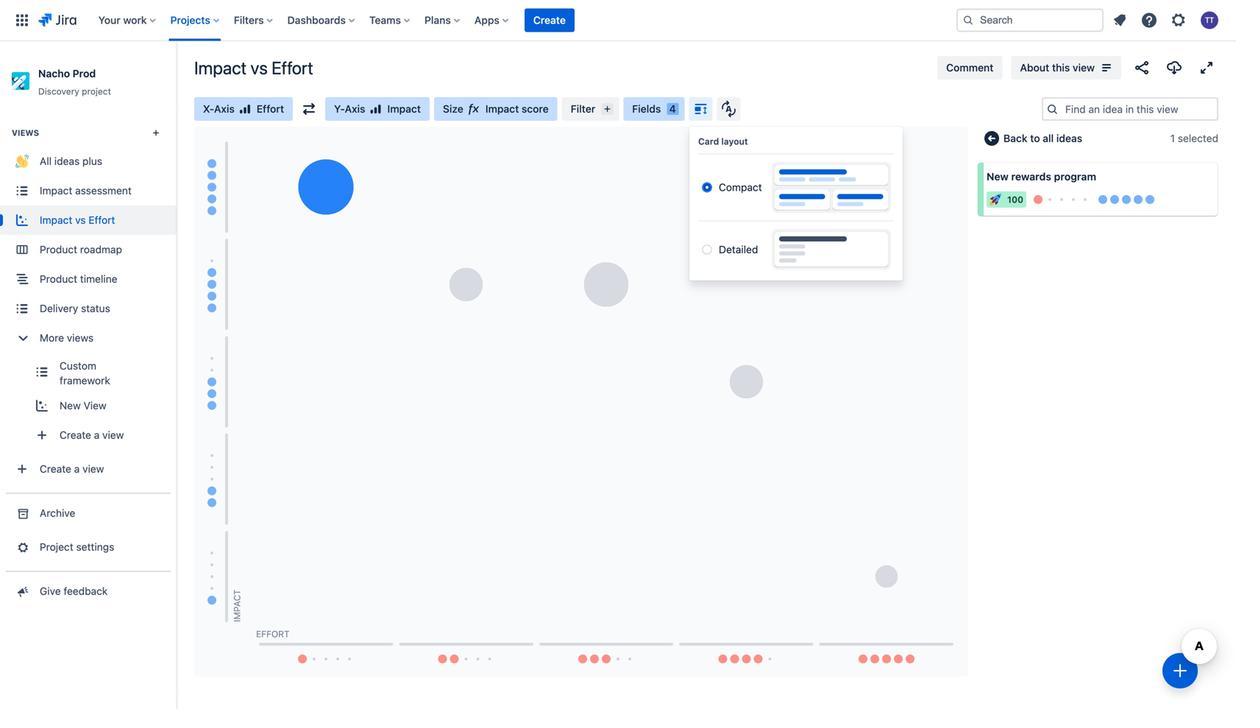 Task type: vqa. For each thing, say whether or not it's contained in the screenshot.
status
yes



Task type: describe. For each thing, give the bounding box(es) containing it.
detailed
[[719, 243, 759, 255]]

new for new rewards program
[[987, 170, 1009, 183]]

more
[[40, 332, 64, 344]]

impact vs effort inside the "jira product discovery navigation" element
[[40, 214, 115, 226]]

create a view button
[[0, 454, 177, 484]]

primary element
[[9, 0, 945, 41]]

views
[[67, 332, 94, 344]]

show description image
[[1098, 59, 1116, 77]]

:rocket: image
[[990, 194, 1002, 205]]

size
[[443, 103, 464, 115]]

1 selected
[[1171, 132, 1219, 144]]

project
[[40, 541, 73, 553]]

card
[[699, 136, 719, 147]]

about this view button
[[1012, 56, 1122, 80]]

create button
[[525, 8, 575, 32]]

y-
[[334, 103, 345, 115]]

about
[[1021, 61, 1050, 74]]

all ideas plus
[[40, 155, 102, 167]]

create a view button
[[20, 421, 177, 450]]

more views
[[40, 332, 94, 344]]

product roadmap link
[[0, 235, 177, 264]]

formula image
[[468, 103, 480, 115]]

back icon image
[[984, 130, 1001, 147]]

this
[[1053, 61, 1071, 74]]

apps
[[475, 14, 500, 26]]

impact score
[[486, 103, 549, 115]]

view
[[84, 400, 107, 412]]

give feedback button
[[0, 577, 177, 606]]

group containing all ideas plus
[[0, 109, 177, 493]]

project settings button
[[0, 532, 177, 562]]

archive
[[40, 507, 75, 519]]

axis for y-
[[345, 103, 365, 115]]

layout
[[722, 136, 749, 147]]

back to all ideas
[[1004, 132, 1083, 144]]

discovery
[[38, 86, 79, 96]]

work
[[123, 14, 147, 26]]

100
[[1008, 194, 1024, 205]]

ideas inside button
[[1057, 132, 1083, 144]]

feedback
[[64, 585, 108, 597]]

:wave: image
[[15, 155, 29, 168]]

help image
[[1141, 11, 1159, 29]]

project
[[82, 86, 111, 96]]

to
[[1031, 132, 1041, 144]]

product for product roadmap
[[40, 243, 77, 256]]

plus
[[82, 155, 102, 167]]

create for create a view popup button at the bottom
[[60, 429, 91, 441]]

teams button
[[365, 8, 416, 32]]

a for create a view dropdown button
[[74, 463, 80, 475]]

new rewards program
[[987, 170, 1097, 183]]

impact assessment
[[40, 185, 132, 197]]

0 vertical spatial view
[[1073, 61, 1096, 74]]

custom framework
[[60, 360, 110, 387]]

your work button
[[94, 8, 162, 32]]

add ideas image
[[1172, 662, 1190, 680]]

banner containing your work
[[0, 0, 1237, 41]]

new view link
[[20, 391, 177, 421]]

a for create a view popup button at the bottom
[[94, 429, 100, 441]]

apps button
[[470, 8, 515, 32]]

prod
[[73, 67, 96, 80]]

feedback image
[[14, 584, 30, 599]]

filter button
[[562, 97, 619, 121]]

new view
[[60, 400, 107, 412]]

current project sidebar image
[[161, 59, 193, 88]]

x-
[[203, 103, 214, 115]]

delivery status link
[[0, 294, 177, 323]]

all ideas plus link
[[0, 147, 177, 176]]

new for new view
[[60, 400, 81, 412]]



Task type: locate. For each thing, give the bounding box(es) containing it.
create a view inside popup button
[[60, 429, 124, 441]]

nacho
[[38, 67, 70, 80]]

1 horizontal spatial a
[[94, 429, 100, 441]]

a inside popup button
[[94, 429, 100, 441]]

create down new view
[[60, 429, 91, 441]]

a down create a view popup button at the bottom
[[74, 463, 80, 475]]

1 horizontal spatial axis
[[345, 103, 365, 115]]

your
[[98, 14, 121, 26]]

score
[[522, 103, 549, 115]]

plans
[[425, 14, 451, 26]]

rating image for y-axis
[[370, 103, 382, 115]]

custom framework link
[[20, 353, 177, 391]]

nacho prod discovery project
[[38, 67, 111, 96]]

new up :rocket: image
[[987, 170, 1009, 183]]

0 vertical spatial impact vs effort
[[194, 57, 313, 78]]

impact assessment link
[[0, 176, 177, 206]]

1 vertical spatial product
[[40, 273, 77, 285]]

impact vs effort down filters popup button
[[194, 57, 313, 78]]

create a view for create a view dropdown button
[[40, 463, 104, 475]]

export image
[[1166, 59, 1184, 77]]

filters
[[234, 14, 264, 26]]

create
[[534, 14, 566, 26], [60, 429, 91, 441], [40, 463, 71, 475]]

jira product discovery navigation element
[[0, 41, 177, 709]]

comment button
[[938, 56, 1003, 80]]

expand image
[[1199, 59, 1216, 77]]

give feedback
[[40, 585, 108, 597]]

projects button
[[166, 8, 225, 32]]

Find an idea in this view field
[[1062, 99, 1218, 119]]

2 product from the top
[[40, 273, 77, 285]]

4
[[670, 103, 676, 115]]

more views link
[[0, 323, 177, 353]]

ideas right the all
[[1057, 132, 1083, 144]]

status
[[81, 302, 110, 314]]

card layout
[[699, 136, 749, 147]]

selected
[[1179, 132, 1219, 144]]

:rocket: image
[[990, 194, 1002, 205]]

1 vertical spatial vs
[[75, 214, 86, 226]]

new inside the "jira product discovery navigation" element
[[60, 400, 81, 412]]

effort
[[272, 57, 313, 78], [257, 103, 284, 115], [89, 214, 115, 226], [256, 629, 290, 639]]

1
[[1171, 132, 1176, 144]]

product up product timeline
[[40, 243, 77, 256]]

assessment
[[75, 185, 132, 197]]

rating image right y-axis
[[370, 103, 382, 115]]

product timeline
[[40, 273, 117, 285]]

0 vertical spatial create
[[534, 14, 566, 26]]

a inside dropdown button
[[74, 463, 80, 475]]

custom
[[60, 360, 96, 372]]

timeline
[[80, 273, 117, 285]]

jira image
[[38, 11, 76, 29], [38, 11, 76, 29]]

group
[[0, 109, 177, 493]]

rating image for x-axis
[[239, 103, 251, 115]]

axis
[[214, 103, 235, 115], [345, 103, 365, 115]]

banner
[[0, 0, 1237, 41]]

card layout: compact image
[[692, 100, 710, 118]]

effort inside group
[[89, 214, 115, 226]]

product roadmap
[[40, 243, 122, 256]]

dashboards button
[[283, 8, 361, 32]]

1 product from the top
[[40, 243, 77, 256]]

create a view for create a view popup button at the bottom
[[60, 429, 124, 441]]

teams
[[370, 14, 401, 26]]

create a view down create a view popup button at the bottom
[[40, 463, 104, 475]]

product
[[40, 243, 77, 256], [40, 273, 77, 285]]

impact
[[194, 57, 247, 78], [388, 103, 421, 115], [486, 103, 519, 115], [40, 185, 72, 197], [40, 214, 72, 226], [232, 589, 242, 622]]

1 vertical spatial new
[[60, 400, 81, 412]]

project settings image
[[14, 540, 30, 554]]

rewards
[[1012, 170, 1052, 183]]

0 horizontal spatial rating image
[[239, 103, 251, 115]]

delivery
[[40, 302, 78, 314]]

1 axis from the left
[[214, 103, 235, 115]]

0 horizontal spatial new
[[60, 400, 81, 412]]

view
[[1073, 61, 1096, 74], [102, 429, 124, 441], [83, 463, 104, 475]]

back to all ideas button
[[978, 127, 1092, 150]]

impact vs effort
[[194, 57, 313, 78], [40, 214, 115, 226]]

vs up product roadmap
[[75, 214, 86, 226]]

projects
[[170, 14, 210, 26]]

notifications image
[[1112, 11, 1129, 29]]

1 rating image from the left
[[239, 103, 251, 115]]

view down the new view link
[[102, 429, 124, 441]]

create inside button
[[534, 14, 566, 26]]

1 vertical spatial ideas
[[54, 155, 80, 167]]

2 rating image from the left
[[370, 103, 382, 115]]

a
[[94, 429, 100, 441], [74, 463, 80, 475]]

roadmap
[[80, 243, 122, 256]]

impact vs effort link
[[0, 206, 177, 235]]

2 vertical spatial create
[[40, 463, 71, 475]]

rating image
[[239, 103, 251, 115], [370, 103, 382, 115]]

1 horizontal spatial new
[[987, 170, 1009, 183]]

delivery status
[[40, 302, 110, 314]]

archive button
[[0, 499, 177, 528]]

impact vs effort up product roadmap
[[40, 214, 115, 226]]

settings image
[[1171, 11, 1188, 29]]

all
[[40, 155, 52, 167]]

switchaxes image
[[303, 103, 315, 115]]

back
[[1004, 132, 1028, 144]]

ideas inside group
[[54, 155, 80, 167]]

new left 'view'
[[60, 400, 81, 412]]

all
[[1043, 132, 1054, 144]]

product up the delivery
[[40, 273, 77, 285]]

a down the new view link
[[94, 429, 100, 441]]

0 vertical spatial create a view
[[60, 429, 124, 441]]

1 vertical spatial impact vs effort
[[40, 214, 115, 226]]

give
[[40, 585, 61, 597]]

0 horizontal spatial vs
[[75, 214, 86, 226]]

your work
[[98, 14, 147, 26]]

filter
[[571, 103, 596, 115]]

dashboards
[[288, 14, 346, 26]]

axis for x-
[[214, 103, 235, 115]]

0 vertical spatial vs
[[251, 57, 268, 78]]

1 horizontal spatial ideas
[[1057, 132, 1083, 144]]

about this view
[[1021, 61, 1096, 74]]

1 vertical spatial a
[[74, 463, 80, 475]]

open idea image
[[1201, 163, 1218, 180]]

create a view inside dropdown button
[[40, 463, 104, 475]]

1 vertical spatial view
[[102, 429, 124, 441]]

0 vertical spatial a
[[94, 429, 100, 441]]

comment
[[947, 61, 994, 74]]

view for create a view popup button at the bottom
[[102, 429, 124, 441]]

1 horizontal spatial vs
[[251, 57, 268, 78]]

0 vertical spatial new
[[987, 170, 1009, 183]]

share image
[[1134, 59, 1151, 77]]

vs inside impact vs effort link
[[75, 214, 86, 226]]

1 vertical spatial create a view
[[40, 463, 104, 475]]

0 horizontal spatial a
[[74, 463, 80, 475]]

1 horizontal spatial rating image
[[370, 103, 382, 115]]

views
[[12, 128, 39, 138]]

appswitcher icon image
[[13, 11, 31, 29]]

0 horizontal spatial axis
[[214, 103, 235, 115]]

view for create a view dropdown button
[[83, 463, 104, 475]]

0 horizontal spatial impact vs effort
[[40, 214, 115, 226]]

vs
[[251, 57, 268, 78], [75, 214, 86, 226]]

y-axis
[[334, 103, 365, 115]]

product for product timeline
[[40, 273, 77, 285]]

program
[[1055, 170, 1097, 183]]

compact
[[719, 181, 763, 193]]

search image
[[963, 14, 975, 26]]

0 vertical spatial product
[[40, 243, 77, 256]]

create right apps popup button
[[534, 14, 566, 26]]

None radio
[[702, 182, 713, 193], [702, 244, 713, 255], [702, 182, 713, 193], [702, 244, 713, 255]]

Search field
[[957, 8, 1104, 32]]

view down create a view popup button at the bottom
[[83, 463, 104, 475]]

0 horizontal spatial ideas
[[54, 155, 80, 167]]

view inside popup button
[[102, 429, 124, 441]]

2 vertical spatial view
[[83, 463, 104, 475]]

product timeline link
[[0, 264, 177, 294]]

ideas
[[1057, 132, 1083, 144], [54, 155, 80, 167]]

new
[[987, 170, 1009, 183], [60, 400, 81, 412]]

project settings
[[40, 541, 114, 553]]

create up archive
[[40, 463, 71, 475]]

create inside dropdown button
[[40, 463, 71, 475]]

create for create a view dropdown button
[[40, 463, 71, 475]]

x-axis
[[203, 103, 235, 115]]

autosave is enabled image
[[722, 100, 736, 118]]

filters button
[[230, 8, 279, 32]]

ideas right all at the top
[[54, 155, 80, 167]]

1 horizontal spatial impact vs effort
[[194, 57, 313, 78]]

vs down filters popup button
[[251, 57, 268, 78]]

plans button
[[420, 8, 466, 32]]

1 vertical spatial create
[[60, 429, 91, 441]]

rating image right x-axis
[[239, 103, 251, 115]]

fields
[[633, 103, 661, 115]]

create inside popup button
[[60, 429, 91, 441]]

create a view down 'view'
[[60, 429, 124, 441]]

your profile and settings image
[[1202, 11, 1219, 29]]

framework
[[60, 374, 110, 387]]

0 vertical spatial ideas
[[1057, 132, 1083, 144]]

settings
[[76, 541, 114, 553]]

view right this
[[1073, 61, 1096, 74]]

:wave: image
[[15, 155, 29, 168]]

2 axis from the left
[[345, 103, 365, 115]]



